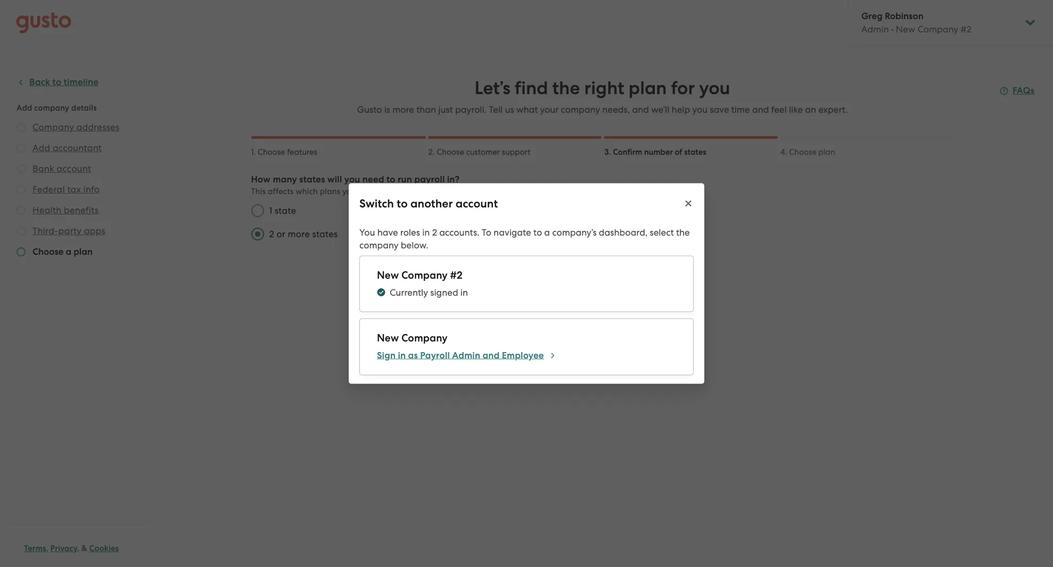 Task type: describe. For each thing, give the bounding box(es) containing it.
cookies button
[[89, 543, 119, 556]]

expert.
[[819, 104, 848, 115]]

, inside , select the company below.
[[646, 227, 648, 238]]

2 inside dialog main content element
[[432, 227, 437, 238]]

more inside "let's find the right plan for you gusto is more than just payroll. tell us what your company needs, and we'll help you save time and feel like an expert."
[[393, 104, 414, 115]]

sign
[[377, 350, 396, 362]]

number
[[645, 148, 673, 157]]

another
[[411, 197, 453, 211]]

company's
[[553, 227, 597, 238]]

home image
[[16, 12, 71, 33]]

terms , privacy , & cookies
[[24, 545, 119, 554]]

let's
[[475, 77, 511, 99]]

currently
[[390, 287, 428, 298]]

1 horizontal spatial ,
[[77, 545, 80, 554]]

choose for choose plan
[[790, 148, 817, 157]]

1 horizontal spatial to
[[397, 197, 408, 211]]

terms link
[[24, 545, 46, 554]]

2 or more states
[[269, 229, 338, 240]]

0 horizontal spatial in
[[398, 350, 406, 362]]

accounts.
[[440, 227, 480, 238]]

choose customer support
[[437, 148, 531, 157]]

#2
[[450, 269, 463, 282]]

new for new company #2
[[377, 269, 399, 282]]

sign in as payroll admin and employee
[[377, 350, 544, 362]]

in?
[[447, 174, 460, 185]]

company inside "let's find the right plan for you gusto is more than just payroll. tell us what your company needs, and we'll help you save time and feel like an expert."
[[561, 104, 601, 115]]

plan inside "let's find the right plan for you gusto is more than just payroll. tell us what your company needs, and we'll help you save time and feel like an expert."
[[629, 77, 667, 99]]

cookies
[[89, 545, 119, 554]]

your
[[541, 104, 559, 115]]

dialog main content element
[[349, 220, 705, 384]]

switch to another account dialog
[[349, 184, 705, 384]]

new company
[[377, 332, 448, 344]]

choose for choose customer support
[[437, 148, 465, 157]]

you
[[360, 227, 375, 238]]

2 or more states radio
[[246, 223, 269, 246]]

you up save
[[700, 77, 731, 99]]

signed
[[431, 287, 459, 298]]

below.
[[401, 240, 429, 251]]

as
[[408, 350, 418, 362]]

new for new company
[[377, 332, 399, 344]]

an
[[806, 104, 817, 115]]

how
[[251, 174, 271, 185]]

plans
[[320, 187, 341, 197]]

0 vertical spatial in
[[423, 227, 430, 238]]

you right help
[[693, 104, 708, 115]]

1 horizontal spatial plan
[[819, 148, 836, 157]]

, select the company below.
[[360, 227, 690, 251]]

and inside dialog main content element
[[483, 350, 500, 362]]

you right will
[[345, 174, 360, 185]]

find
[[515, 77, 548, 99]]

0 horizontal spatial 2
[[269, 229, 274, 240]]

state
[[275, 206, 296, 216]]

1 state radio
[[246, 199, 269, 223]]

states for more
[[312, 229, 338, 240]]

tell
[[489, 104, 503, 115]]

which
[[296, 187, 318, 197]]

employee
[[502, 350, 544, 362]]

payroll.
[[456, 104, 487, 115]]

save
[[710, 104, 730, 115]]

select
[[650, 227, 674, 238]]

new company #2
[[377, 269, 463, 282]]

account menu element
[[848, 0, 1038, 45]]

you left can
[[343, 187, 356, 197]]

confirm
[[613, 148, 643, 157]]

faqs button
[[1001, 85, 1035, 98]]

us
[[505, 104, 515, 115]]

states for of
[[685, 148, 707, 157]]

affects
[[268, 187, 294, 197]]

have
[[378, 227, 398, 238]]

feel
[[772, 104, 787, 115]]

is
[[384, 104, 391, 115]]

features
[[287, 148, 317, 157]]

right
[[585, 77, 625, 99]]

gusto
[[357, 104, 382, 115]]

company for new company
[[402, 332, 448, 344]]



Task type: locate. For each thing, give the bounding box(es) containing it.
2 horizontal spatial choose
[[790, 148, 817, 157]]

1 horizontal spatial choose
[[437, 148, 465, 157]]

more right or
[[288, 229, 310, 240]]

1 vertical spatial company
[[360, 240, 399, 251]]

0 horizontal spatial the
[[553, 77, 580, 99]]

to down run
[[397, 197, 408, 211]]

1 horizontal spatial and
[[633, 104, 649, 115]]

run
[[398, 174, 412, 185]]

to
[[482, 227, 492, 238]]

company
[[402, 269, 448, 282], [402, 332, 448, 344]]

company up payroll at the left of the page
[[402, 332, 448, 344]]

2
[[432, 227, 437, 238], [269, 229, 274, 240]]

choose features
[[258, 148, 317, 157]]

or
[[277, 229, 286, 240]]

switch to another account
[[360, 197, 498, 211]]

2 right roles
[[432, 227, 437, 238]]

than
[[417, 104, 436, 115]]

plan
[[629, 77, 667, 99], [819, 148, 836, 157]]

let's find the right plan for you gusto is more than just payroll. tell us what your company needs, and we'll help you save time and feel like an expert.
[[357, 77, 848, 115]]

0 vertical spatial to
[[387, 174, 396, 185]]

plan down expert.
[[819, 148, 836, 157]]

privacy link
[[50, 545, 77, 554]]

2 horizontal spatial in
[[461, 287, 468, 298]]

in right roles
[[423, 227, 430, 238]]

navigate
[[494, 227, 532, 238]]

of
[[675, 148, 683, 157]]

the right select
[[677, 227, 690, 238]]

dashboard
[[599, 227, 646, 238]]

choose
[[258, 148, 285, 157], [437, 148, 465, 157], [790, 148, 817, 157]]

in left "as"
[[398, 350, 406, 362]]

currently signed in
[[390, 287, 468, 298]]

states
[[685, 148, 707, 157], [300, 174, 325, 185], [312, 229, 338, 240]]

roles
[[401, 227, 420, 238]]

1 new from the top
[[377, 269, 399, 282]]

1 state
[[269, 206, 296, 216]]

many
[[273, 174, 297, 185]]

company right your at the right of the page
[[561, 104, 601, 115]]

to left run
[[387, 174, 396, 185]]

plan up we'll at the top of the page
[[629, 77, 667, 99]]

choose up how
[[258, 148, 285, 157]]

terms
[[24, 545, 46, 554]]

like
[[790, 104, 803, 115]]

will
[[328, 174, 342, 185]]

for
[[672, 77, 695, 99]]

and
[[633, 104, 649, 115], [753, 104, 770, 115], [483, 350, 500, 362]]

2 horizontal spatial ,
[[646, 227, 648, 238]]

0 horizontal spatial more
[[288, 229, 310, 240]]

payroll
[[415, 174, 445, 185]]

in down the #2
[[461, 287, 468, 298]]

0 horizontal spatial to
[[387, 174, 396, 185]]

company inside , select the company below.
[[360, 240, 399, 251]]

the
[[553, 77, 580, 99], [677, 227, 690, 238]]

2 vertical spatial to
[[534, 227, 542, 238]]

1 company from the top
[[402, 269, 448, 282]]

1 horizontal spatial company
[[561, 104, 601, 115]]

1 vertical spatial company
[[402, 332, 448, 344]]

the up your at the right of the page
[[553, 77, 580, 99]]

1
[[269, 206, 273, 216]]

new up 'currently'
[[377, 269, 399, 282]]

how many states will you need to run payroll in? this affects which plans you can use.
[[251, 174, 460, 197]]

to
[[387, 174, 396, 185], [397, 197, 408, 211], [534, 227, 542, 238]]

customer
[[466, 148, 500, 157]]

0 vertical spatial new
[[377, 269, 399, 282]]

0 horizontal spatial plan
[[629, 77, 667, 99]]

admin
[[453, 350, 481, 362]]

company
[[561, 104, 601, 115], [360, 240, 399, 251]]

choose plan
[[790, 148, 836, 157]]

0 horizontal spatial company
[[360, 240, 399, 251]]

you have roles in 2 accounts. to navigate to a company's dashboard
[[360, 227, 646, 238]]

1 horizontal spatial 2
[[432, 227, 437, 238]]

to left a
[[534, 227, 542, 238]]

choose for choose features
[[258, 148, 285, 157]]

we'll
[[652, 104, 670, 115]]

payroll
[[420, 350, 450, 362]]

more
[[393, 104, 414, 115], [288, 229, 310, 240]]

the for select
[[677, 227, 690, 238]]

3 choose from the left
[[790, 148, 817, 157]]

1 horizontal spatial in
[[423, 227, 430, 238]]

to inside dialog main content element
[[534, 227, 542, 238]]

1 vertical spatial to
[[397, 197, 408, 211]]

new up sign
[[377, 332, 399, 344]]

0 vertical spatial plan
[[629, 77, 667, 99]]

2 new from the top
[[377, 332, 399, 344]]

1 vertical spatial in
[[461, 287, 468, 298]]

, left &
[[77, 545, 80, 554]]

2 vertical spatial in
[[398, 350, 406, 362]]

, left select
[[646, 227, 648, 238]]

,
[[646, 227, 648, 238], [46, 545, 48, 554], [77, 545, 80, 554]]

privacy
[[50, 545, 77, 554]]

0 vertical spatial company
[[561, 104, 601, 115]]

company down have
[[360, 240, 399, 251]]

, left privacy
[[46, 545, 48, 554]]

what
[[517, 104, 538, 115]]

2 horizontal spatial and
[[753, 104, 770, 115]]

&
[[82, 545, 87, 554]]

2 choose from the left
[[437, 148, 465, 157]]

1 vertical spatial states
[[300, 174, 325, 185]]

help
[[672, 104, 691, 115]]

1 choose from the left
[[258, 148, 285, 157]]

needs,
[[603, 104, 630, 115]]

and left we'll at the top of the page
[[633, 104, 649, 115]]

can
[[358, 187, 372, 197]]

2 horizontal spatial to
[[534, 227, 542, 238]]

0 vertical spatial company
[[402, 269, 448, 282]]

the inside , select the company below.
[[677, 227, 690, 238]]

and right admin
[[483, 350, 500, 362]]

confirm number of states
[[613, 148, 707, 157]]

2 vertical spatial states
[[312, 229, 338, 240]]

states left you
[[312, 229, 338, 240]]

the for find
[[553, 77, 580, 99]]

choose down like
[[790, 148, 817, 157]]

1 vertical spatial plan
[[819, 148, 836, 157]]

account
[[456, 197, 498, 211]]

in
[[423, 227, 430, 238], [461, 287, 468, 298], [398, 350, 406, 362]]

time
[[732, 104, 751, 115]]

company up "currently signed in"
[[402, 269, 448, 282]]

company for new company #2
[[402, 269, 448, 282]]

a
[[545, 227, 550, 238]]

1 vertical spatial new
[[377, 332, 399, 344]]

this
[[251, 187, 266, 197]]

you
[[700, 77, 731, 99], [693, 104, 708, 115], [345, 174, 360, 185], [343, 187, 356, 197]]

states right of
[[685, 148, 707, 157]]

the inside "let's find the right plan for you gusto is more than just payroll. tell us what your company needs, and we'll help you save time and feel like an expert."
[[553, 77, 580, 99]]

0 horizontal spatial choose
[[258, 148, 285, 157]]

0 vertical spatial the
[[553, 77, 580, 99]]

0 horizontal spatial and
[[483, 350, 500, 362]]

new
[[377, 269, 399, 282], [377, 332, 399, 344]]

2 left or
[[269, 229, 274, 240]]

use.
[[374, 187, 389, 197]]

0 horizontal spatial ,
[[46, 545, 48, 554]]

faqs
[[1013, 85, 1035, 96]]

1 vertical spatial the
[[677, 227, 690, 238]]

1 vertical spatial more
[[288, 229, 310, 240]]

and left feel
[[753, 104, 770, 115]]

support
[[502, 148, 531, 157]]

more right is
[[393, 104, 414, 115]]

need
[[363, 174, 385, 185]]

states inside how many states will you need to run payroll in? this affects which plans you can use.
[[300, 174, 325, 185]]

1 horizontal spatial more
[[393, 104, 414, 115]]

states up which
[[300, 174, 325, 185]]

0 vertical spatial more
[[393, 104, 414, 115]]

1 horizontal spatial the
[[677, 227, 690, 238]]

to inside how many states will you need to run payroll in? this affects which plans you can use.
[[387, 174, 396, 185]]

choose up in?
[[437, 148, 465, 157]]

switch
[[360, 197, 394, 211]]

just
[[439, 104, 453, 115]]

2 company from the top
[[402, 332, 448, 344]]

0 vertical spatial states
[[685, 148, 707, 157]]



Task type: vqa. For each thing, say whether or not it's contained in the screenshot.
FEDERAL
no



